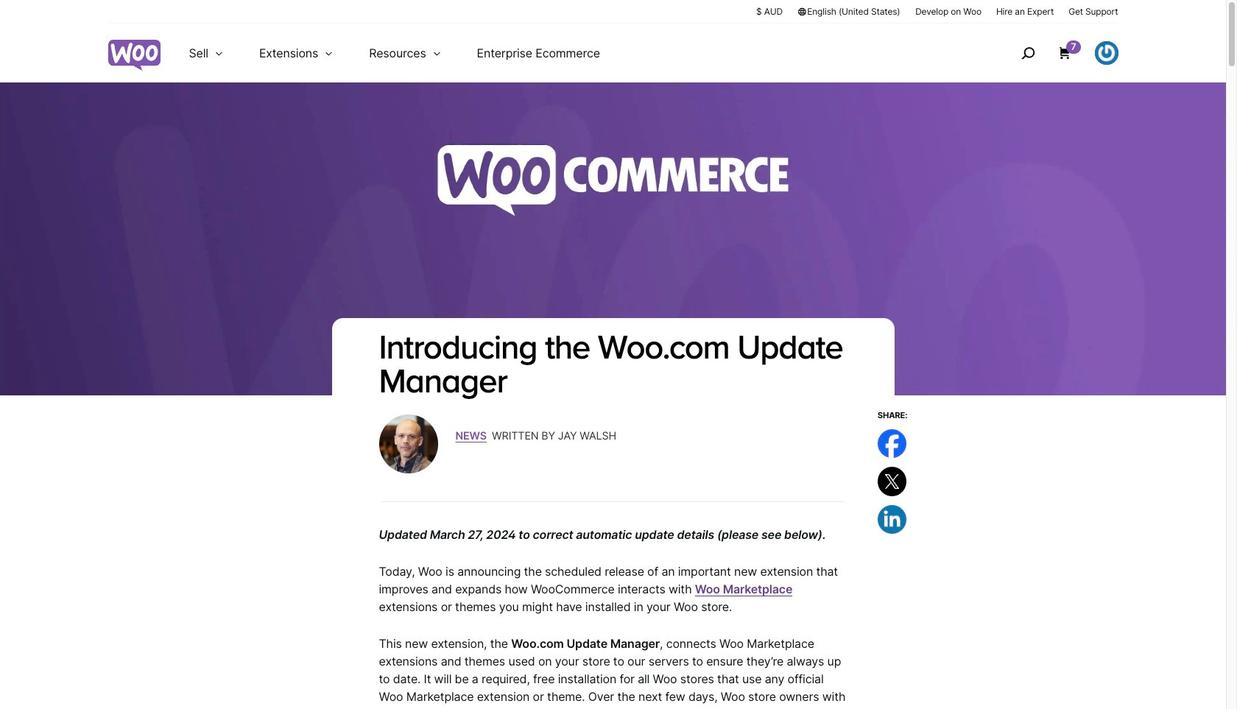 Task type: vqa. For each thing, say whether or not it's contained in the screenshot.
Open Account Menu Image
yes



Task type: describe. For each thing, give the bounding box(es) containing it.
service navigation menu element
[[990, 29, 1119, 77]]

search image
[[1017, 41, 1040, 65]]

open account menu image
[[1095, 41, 1119, 65]]



